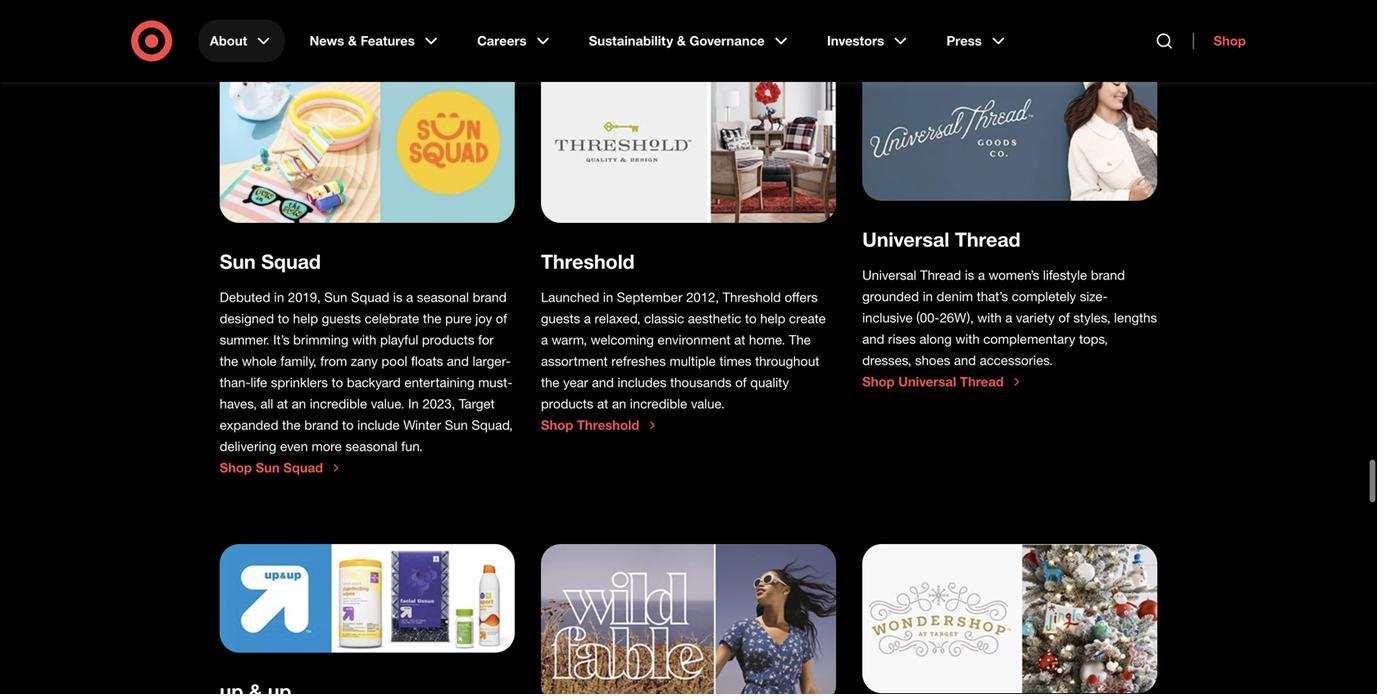 Task type: vqa. For each thing, say whether or not it's contained in the screenshot.
rises
yes



Task type: describe. For each thing, give the bounding box(es) containing it.
2 vertical spatial thread
[[960, 374, 1004, 390]]

backyard
[[347, 375, 401, 391]]

than-
[[220, 375, 251, 391]]

shop inside launched in september 2012, threshold offers guests a relaxed, classic aesthetic to help create a warm, welcoming environment at home. the assortment refreshes multiple times throughout the year and includes thousands of quality products at an incredible value. shop threshold
[[541, 417, 573, 433]]

2 vertical spatial squad
[[283, 460, 323, 476]]

throughout
[[755, 353, 820, 369]]

designed
[[220, 311, 274, 327]]

incredible inside launched in september 2012, threshold offers guests a relaxed, classic aesthetic to help create a warm, welcoming environment at home. the assortment refreshes multiple times throughout the year and includes thousands of quality products at an incredible value. shop threshold
[[630, 396, 688, 412]]

expanded
[[220, 417, 279, 433]]

family,
[[281, 353, 317, 369]]

grounded
[[863, 288, 919, 304]]

and up shop universal thread link
[[954, 352, 976, 368]]

must-
[[478, 375, 513, 391]]

help inside launched in september 2012, threshold offers guests a relaxed, classic aesthetic to help create a warm, welcoming environment at home. the assortment refreshes multiple times throughout the year and includes thousands of quality products at an incredible value. shop threshold
[[760, 311, 786, 327]]

about link
[[198, 20, 285, 62]]

news & features
[[310, 33, 415, 49]]

1 vertical spatial seasonal
[[346, 439, 398, 455]]

the up even
[[282, 417, 301, 433]]

entertaining
[[404, 375, 475, 391]]

and up dresses, at the right bottom of page
[[863, 331, 885, 347]]

investors
[[827, 33, 884, 49]]

an inside debuted in 2019, sun squad is a seasonal brand designed to help guests celebrate the pure joy of summer. it's brimming with playful products for the whole family, from zany pool floats and larger- than-life sprinklers to backyard entertaining must- haves, all at an incredible value. in 2023, target expanded the brand to include winter sun squad, delivering even more seasonal fun. shop sun squad
[[292, 396, 306, 412]]

tops,
[[1079, 331, 1108, 347]]

2 vertical spatial universal
[[898, 374, 957, 390]]

application image
[[220, 544, 515, 653]]

a left warm,
[[541, 332, 548, 348]]

an inside launched in september 2012, threshold offers guests a relaxed, classic aesthetic to help create a warm, welcoming environment at home. the assortment refreshes multiple times throughout the year and includes thousands of quality products at an incredible value. shop threshold
[[612, 396, 626, 412]]

delivering
[[220, 439, 276, 455]]

guests inside debuted in 2019, sun squad is a seasonal brand designed to help guests celebrate the pure joy of summer. it's brimming with playful products for the whole family, from zany pool floats and larger- than-life sprinklers to backyard entertaining must- haves, all at an incredible value. in 2023, target expanded the brand to include winter sun squad, delivering even more seasonal fun. shop sun squad
[[322, 311, 361, 327]]

assortment
[[541, 353, 608, 369]]

shop inside debuted in 2019, sun squad is a seasonal brand designed to help guests celebrate the pure joy of summer. it's brimming with playful products for the whole family, from zany pool floats and larger- than-life sprinklers to backyard entertaining must- haves, all at an incredible value. in 2023, target expanded the brand to include winter sun squad, delivering even more seasonal fun. shop sun squad
[[220, 460, 252, 476]]

thread for universal thread is a women's lifestyle brand grounded in denim that's completely size- inclusive (00-26w), with a variety of styles, lengths and rises along with complementary tops, dresses, shoes and accessories. shop universal thread
[[920, 267, 961, 283]]

inclusive
[[863, 310, 913, 326]]

sustainability
[[589, 33, 673, 49]]

accessories.
[[980, 352, 1053, 368]]

home.
[[749, 332, 785, 348]]

investors link
[[816, 20, 922, 62]]

life
[[251, 375, 267, 391]]

to inside launched in september 2012, threshold offers guests a relaxed, classic aesthetic to help create a warm, welcoming environment at home. the assortment refreshes multiple times throughout the year and includes thousands of quality products at an incredible value. shop threshold
[[745, 311, 757, 327]]

dresses,
[[863, 352, 912, 368]]

in inside universal thread is a women's lifestyle brand grounded in denim that's completely size- inclusive (00-26w), with a variety of styles, lengths and rises along with complementary tops, dresses, shoes and accessories. shop universal thread
[[923, 288, 933, 304]]

includes
[[618, 375, 667, 391]]

fun.
[[401, 439, 423, 455]]

sun down delivering
[[256, 460, 280, 476]]

the left pure
[[423, 311, 442, 327]]

joy
[[475, 311, 492, 327]]

is inside universal thread is a women's lifestyle brand grounded in denim that's completely size- inclusive (00-26w), with a variety of styles, lengths and rises along with complementary tops, dresses, shoes and accessories. shop universal thread
[[965, 267, 975, 283]]

the
[[789, 332, 811, 348]]

1 horizontal spatial brand
[[473, 289, 507, 305]]

features
[[361, 33, 415, 49]]

of inside debuted in 2019, sun squad is a seasonal brand designed to help guests celebrate the pure joy of summer. it's brimming with playful products for the whole family, from zany pool floats and larger- than-life sprinklers to backyard entertaining must- haves, all at an incredible value. in 2023, target expanded the brand to include winter sun squad, delivering even more seasonal fun. shop sun squad
[[496, 311, 507, 327]]

multiple
[[670, 353, 716, 369]]

and inside debuted in 2019, sun squad is a seasonal brand designed to help guests celebrate the pure joy of summer. it's brimming with playful products for the whole family, from zany pool floats and larger- than-life sprinklers to backyard entertaining must- haves, all at an incredible value. in 2023, target expanded the brand to include winter sun squad, delivering even more seasonal fun. shop sun squad
[[447, 353, 469, 369]]

styles,
[[1074, 310, 1111, 326]]

rises
[[888, 331, 916, 347]]

about
[[210, 33, 247, 49]]

1 horizontal spatial at
[[597, 396, 608, 412]]

sustainability & governance link
[[577, 20, 803, 62]]

lifestyle
[[1043, 267, 1088, 283]]

sun squad
[[220, 250, 321, 273]]

even
[[280, 439, 308, 455]]

complementary
[[984, 331, 1076, 347]]

a woman wearing a white coat image
[[863, 62, 1158, 201]]

squad,
[[472, 417, 513, 433]]

it's
[[273, 332, 290, 348]]

& for governance
[[677, 33, 686, 49]]

press
[[947, 33, 982, 49]]

0 horizontal spatial brand
[[304, 417, 338, 433]]

value. inside launched in september 2012, threshold offers guests a relaxed, classic aesthetic to help create a warm, welcoming environment at home. the assortment refreshes multiple times throughout the year and includes thousands of quality products at an incredible value. shop threshold
[[691, 396, 725, 412]]

2012,
[[686, 289, 719, 305]]

playful
[[380, 332, 418, 348]]

universal thread is a women's lifestyle brand grounded in denim that's completely size- inclusive (00-26w), with a variety of styles, lengths and rises along with complementary tops, dresses, shoes and accessories. shop universal thread
[[863, 267, 1157, 390]]

to up it's
[[278, 311, 289, 327]]

shoes
[[915, 352, 951, 368]]

all
[[260, 396, 273, 412]]

0 vertical spatial threshold
[[541, 250, 635, 273]]

denim
[[937, 288, 973, 304]]

a left variety
[[1006, 310, 1013, 326]]

summer.
[[220, 332, 270, 348]]

whole
[[242, 353, 277, 369]]

from
[[320, 353, 347, 369]]

at inside debuted in 2019, sun squad is a seasonal brand designed to help guests celebrate the pure joy of summer. it's brimming with playful products for the whole family, from zany pool floats and larger- than-life sprinklers to backyard entertaining must- haves, all at an incredible value. in 2023, target expanded the brand to include winter sun squad, delivering even more seasonal fun. shop sun squad
[[277, 396, 288, 412]]

value. inside debuted in 2019, sun squad is a seasonal brand designed to help guests celebrate the pure joy of summer. it's brimming with playful products for the whole family, from zany pool floats and larger- than-life sprinklers to backyard entertaining must- haves, all at an incredible value. in 2023, target expanded the brand to include winter sun squad, delivering even more seasonal fun. shop sun squad
[[371, 396, 405, 412]]

variety
[[1016, 310, 1055, 326]]

is inside debuted in 2019, sun squad is a seasonal brand designed to help guests celebrate the pure joy of summer. it's brimming with playful products for the whole family, from zany pool floats and larger- than-life sprinklers to backyard entertaining must- haves, all at an incredible value. in 2023, target expanded the brand to include winter sun squad, delivering even more seasonal fun. shop sun squad
[[393, 289, 403, 305]]

warm,
[[552, 332, 587, 348]]

for
[[478, 332, 494, 348]]

relaxed,
[[595, 311, 641, 327]]

quality
[[750, 375, 789, 391]]

news & features link
[[298, 20, 453, 62]]

shop link
[[1193, 33, 1246, 49]]

debuted
[[220, 289, 270, 305]]

sustainability & governance
[[589, 33, 765, 49]]

celebrate
[[365, 311, 419, 327]]

aesthetic
[[688, 311, 742, 327]]

target
[[459, 396, 495, 412]]

thread for universal thread
[[955, 227, 1021, 251]]

debuted in 2019, sun squad is a seasonal brand designed to help guests celebrate the pure joy of summer. it's brimming with playful products for the whole family, from zany pool floats and larger- than-life sprinklers to backyard entertaining must- haves, all at an incredible value. in 2023, target expanded the brand to include winter sun squad, delivering even more seasonal fun. shop sun squad
[[220, 289, 513, 476]]

sprinklers
[[271, 375, 328, 391]]

incredible inside debuted in 2019, sun squad is a seasonal brand designed to help guests celebrate the pure joy of summer. it's brimming with playful products for the whole family, from zany pool floats and larger- than-life sprinklers to backyard entertaining must- haves, all at an incredible value. in 2023, target expanded the brand to include winter sun squad, delivering even more seasonal fun. shop sun squad
[[310, 396, 367, 412]]

of inside universal thread is a women's lifestyle brand grounded in denim that's completely size- inclusive (00-26w), with a variety of styles, lengths and rises along with complementary tops, dresses, shoes and accessories. shop universal thread
[[1059, 310, 1070, 326]]

in for sun squad
[[274, 289, 284, 305]]

winter
[[403, 417, 441, 433]]

classic
[[644, 311, 684, 327]]

a up that's
[[978, 267, 985, 283]]

in
[[408, 396, 419, 412]]

2 horizontal spatial at
[[734, 332, 746, 348]]



Task type: locate. For each thing, give the bounding box(es) containing it.
thread down accessories. at the right bottom
[[960, 374, 1004, 390]]

an down sprinklers
[[292, 396, 306, 412]]

guests
[[322, 311, 361, 327], [541, 311, 580, 327]]

in left 2019,
[[274, 289, 284, 305]]

0 vertical spatial brand
[[1091, 267, 1125, 283]]

shop
[[1214, 33, 1246, 49], [863, 374, 895, 390], [541, 417, 573, 433], [220, 460, 252, 476]]

1 horizontal spatial seasonal
[[417, 289, 469, 305]]

universal for universal thread
[[863, 227, 950, 251]]

seasonal down include
[[346, 439, 398, 455]]

more
[[312, 439, 342, 455]]

1 horizontal spatial of
[[735, 375, 747, 391]]

2 horizontal spatial of
[[1059, 310, 1070, 326]]

1 horizontal spatial in
[[603, 289, 613, 305]]

0 horizontal spatial is
[[393, 289, 403, 305]]

1 horizontal spatial products
[[541, 396, 594, 412]]

1 vertical spatial universal
[[863, 267, 917, 283]]

squad up 2019,
[[261, 250, 321, 273]]

launched
[[541, 289, 599, 305]]

in
[[923, 288, 933, 304], [274, 289, 284, 305], [603, 289, 613, 305]]

& for features
[[348, 33, 357, 49]]

incredible down includes
[[630, 396, 688, 412]]

2 horizontal spatial brand
[[1091, 267, 1125, 283]]

help inside debuted in 2019, sun squad is a seasonal brand designed to help guests celebrate the pure joy of summer. it's brimming with playful products for the whole family, from zany pool floats and larger- than-life sprinklers to backyard entertaining must- haves, all at an incredible value. in 2023, target expanded the brand to include winter sun squad, delivering even more seasonal fun. shop sun squad
[[293, 311, 318, 327]]

1 horizontal spatial &
[[677, 33, 686, 49]]

women's
[[989, 267, 1040, 283]]

0 horizontal spatial &
[[348, 33, 357, 49]]

value. up include
[[371, 396, 405, 412]]

0 horizontal spatial guests
[[322, 311, 361, 327]]

in inside debuted in 2019, sun squad is a seasonal brand designed to help guests celebrate the pure joy of summer. it's brimming with playful products for the whole family, from zany pool floats and larger- than-life sprinklers to backyard entertaining must- haves, all at an incredible value. in 2023, target expanded the brand to include winter sun squad, delivering even more seasonal fun. shop sun squad
[[274, 289, 284, 305]]

a room with a table chairs and a mirror image
[[541, 62, 836, 223]]

1 an from the left
[[292, 396, 306, 412]]

larger-
[[473, 353, 511, 369]]

2 guests from the left
[[541, 311, 580, 327]]

to left include
[[342, 417, 354, 433]]

a up "celebrate"
[[406, 289, 413, 305]]

of right the joy
[[496, 311, 507, 327]]

pool
[[382, 353, 408, 369]]

of inside launched in september 2012, threshold offers guests a relaxed, classic aesthetic to help create a warm, welcoming environment at home. the assortment refreshes multiple times throughout the year and includes thousands of quality products at an incredible value. shop threshold
[[735, 375, 747, 391]]

and right year
[[592, 375, 614, 391]]

a woman wearing sunglasses image
[[541, 544, 836, 694]]

the up than- at left bottom
[[220, 353, 238, 369]]

1 horizontal spatial is
[[965, 267, 975, 283]]

and inside launched in september 2012, threshold offers guests a relaxed, classic aesthetic to help create a warm, welcoming environment at home. the assortment refreshes multiple times throughout the year and includes thousands of quality products at an incredible value. shop threshold
[[592, 375, 614, 391]]

haves,
[[220, 396, 257, 412]]

& left the governance
[[677, 33, 686, 49]]

seasonal up pure
[[417, 289, 469, 305]]

thread up denim
[[920, 267, 961, 283]]

with
[[978, 310, 1002, 326], [956, 331, 980, 347], [352, 332, 377, 348]]

seasonal
[[417, 289, 469, 305], [346, 439, 398, 455]]

products inside launched in september 2012, threshold offers guests a relaxed, classic aesthetic to help create a warm, welcoming environment at home. the assortment refreshes multiple times throughout the year and includes thousands of quality products at an incredible value. shop threshold
[[541, 396, 594, 412]]

products down year
[[541, 396, 594, 412]]

is
[[965, 267, 975, 283], [393, 289, 403, 305]]

help up the home.
[[760, 311, 786, 327]]

threshold
[[541, 250, 635, 273], [723, 289, 781, 305], [577, 417, 640, 433]]

brand
[[1091, 267, 1125, 283], [473, 289, 507, 305], [304, 417, 338, 433]]

size-
[[1080, 288, 1108, 304]]

0 horizontal spatial help
[[293, 311, 318, 327]]

0 horizontal spatial seasonal
[[346, 439, 398, 455]]

help down 2019,
[[293, 311, 318, 327]]

0 horizontal spatial value.
[[371, 396, 405, 412]]

brand up the joy
[[473, 289, 507, 305]]

shop inside universal thread is a women's lifestyle brand grounded in denim that's completely size- inclusive (00-26w), with a variety of styles, lengths and rises along with complementary tops, dresses, shoes and accessories. shop universal thread
[[863, 374, 895, 390]]

in up relaxed,
[[603, 289, 613, 305]]

(00-
[[917, 310, 940, 326]]

1 vertical spatial brand
[[473, 289, 507, 305]]

2 vertical spatial threshold
[[577, 417, 640, 433]]

0 vertical spatial products
[[422, 332, 475, 348]]

of left styles,
[[1059, 310, 1070, 326]]

a bag of candy image
[[220, 62, 515, 223]]

brand up size-
[[1091, 267, 1125, 283]]

threshold up the aesthetic
[[723, 289, 781, 305]]

2 help from the left
[[760, 311, 786, 327]]

brand inside universal thread is a women's lifestyle brand grounded in denim that's completely size- inclusive (00-26w), with a variety of styles, lengths and rises along with complementary tops, dresses, shoes and accessories. shop universal thread
[[1091, 267, 1125, 283]]

1 horizontal spatial value.
[[691, 396, 725, 412]]

thousands
[[670, 375, 732, 391]]

sun right 2019,
[[324, 289, 347, 305]]

an up shop threshold link on the bottom of page
[[612, 396, 626, 412]]

and up 'entertaining' on the left of the page
[[447, 353, 469, 369]]

2 horizontal spatial in
[[923, 288, 933, 304]]

1 horizontal spatial incredible
[[630, 396, 688, 412]]

products down pure
[[422, 332, 475, 348]]

shop threshold link
[[541, 417, 659, 434]]

1 & from the left
[[348, 33, 357, 49]]

0 horizontal spatial at
[[277, 396, 288, 412]]

1 vertical spatial is
[[393, 289, 403, 305]]

careers
[[477, 33, 527, 49]]

2 value. from the left
[[691, 396, 725, 412]]

and
[[863, 331, 885, 347], [954, 352, 976, 368], [447, 353, 469, 369], [592, 375, 614, 391]]

0 horizontal spatial incredible
[[310, 396, 367, 412]]

zany
[[351, 353, 378, 369]]

create
[[789, 311, 826, 327]]

include
[[357, 417, 400, 433]]

1 incredible from the left
[[310, 396, 367, 412]]

0 horizontal spatial of
[[496, 311, 507, 327]]

careers link
[[466, 20, 564, 62]]

offers
[[785, 289, 818, 305]]

at right all
[[277, 396, 288, 412]]

september
[[617, 289, 683, 305]]

brand up more
[[304, 417, 338, 433]]

at up times
[[734, 332, 746, 348]]

threshold down year
[[577, 417, 640, 433]]

incredible down "backyard"
[[310, 396, 367, 412]]

with down 26w),
[[956, 331, 980, 347]]

governance
[[690, 33, 765, 49]]

universal
[[863, 227, 950, 251], [863, 267, 917, 283], [898, 374, 957, 390]]

0 vertical spatial thread
[[955, 227, 1021, 251]]

2 incredible from the left
[[630, 396, 688, 412]]

0 vertical spatial squad
[[261, 250, 321, 273]]

with down that's
[[978, 310, 1002, 326]]

pure
[[445, 311, 472, 327]]

1 horizontal spatial guests
[[541, 311, 580, 327]]

to
[[278, 311, 289, 327], [745, 311, 757, 327], [332, 375, 343, 391], [342, 417, 354, 433]]

times
[[720, 353, 752, 369]]

26w),
[[940, 310, 974, 326]]

help
[[293, 311, 318, 327], [760, 311, 786, 327]]

the
[[423, 311, 442, 327], [220, 353, 238, 369], [541, 375, 560, 391], [282, 417, 301, 433]]

in for threshold
[[603, 289, 613, 305]]

1 vertical spatial threshold
[[723, 289, 781, 305]]

that's
[[977, 288, 1008, 304]]

1 vertical spatial products
[[541, 396, 594, 412]]

incredible
[[310, 396, 367, 412], [630, 396, 688, 412]]

0 horizontal spatial an
[[292, 396, 306, 412]]

of down times
[[735, 375, 747, 391]]

a
[[978, 267, 985, 283], [406, 289, 413, 305], [1006, 310, 1013, 326], [584, 311, 591, 327], [541, 332, 548, 348]]

1 vertical spatial squad
[[351, 289, 390, 305]]

is up denim
[[965, 267, 975, 283]]

of
[[1059, 310, 1070, 326], [496, 311, 507, 327], [735, 375, 747, 391]]

2 an from the left
[[612, 396, 626, 412]]

at up shop threshold link on the bottom of page
[[597, 396, 608, 412]]

with inside debuted in 2019, sun squad is a seasonal brand designed to help guests celebrate the pure joy of summer. it's brimming with playful products for the whole family, from zany pool floats and larger- than-life sprinklers to backyard entertaining must- haves, all at an incredible value. in 2023, target expanded the brand to include winter sun squad, delivering even more seasonal fun. shop sun squad
[[352, 332, 377, 348]]

sun
[[220, 250, 256, 273], [324, 289, 347, 305], [445, 417, 468, 433], [256, 460, 280, 476]]

squad down even
[[283, 460, 323, 476]]

a inside debuted in 2019, sun squad is a seasonal brand designed to help guests celebrate the pure joy of summer. it's brimming with playful products for the whole family, from zany pool floats and larger- than-life sprinklers to backyard entertaining must- haves, all at an incredible value. in 2023, target expanded the brand to include winter sun squad, delivering even more seasonal fun. shop sun squad
[[406, 289, 413, 305]]

completely
[[1012, 288, 1076, 304]]

2019,
[[288, 289, 321, 305]]

floats
[[411, 353, 443, 369]]

refreshes
[[612, 353, 666, 369]]

0 horizontal spatial products
[[422, 332, 475, 348]]

1 vertical spatial thread
[[920, 267, 961, 283]]

in up '(00-'
[[923, 288, 933, 304]]

squad up "celebrate"
[[351, 289, 390, 305]]

to up the home.
[[745, 311, 757, 327]]

thread up women's
[[955, 227, 1021, 251]]

along
[[920, 331, 952, 347]]

with up zany
[[352, 332, 377, 348]]

in inside launched in september 2012, threshold offers guests a relaxed, classic aesthetic to help create a warm, welcoming environment at home. the assortment refreshes multiple times throughout the year and includes thousands of quality products at an incredible value. shop threshold
[[603, 289, 613, 305]]

shop universal thread link
[[863, 374, 1024, 390]]

products
[[422, 332, 475, 348], [541, 396, 594, 412]]

1 horizontal spatial help
[[760, 311, 786, 327]]

1 horizontal spatial an
[[612, 396, 626, 412]]

year
[[563, 375, 588, 391]]

lengths
[[1114, 310, 1157, 326]]

0 vertical spatial seasonal
[[417, 289, 469, 305]]

guests up warm,
[[541, 311, 580, 327]]

products inside debuted in 2019, sun squad is a seasonal brand designed to help guests celebrate the pure joy of summer. it's brimming with playful products for the whole family, from zany pool floats and larger- than-life sprinklers to backyard entertaining must- haves, all at an incredible value. in 2023, target expanded the brand to include winter sun squad, delivering even more seasonal fun. shop sun squad
[[422, 332, 475, 348]]

threshold up launched
[[541, 250, 635, 273]]

1 value. from the left
[[371, 396, 405, 412]]

guests inside launched in september 2012, threshold offers guests a relaxed, classic aesthetic to help create a warm, welcoming environment at home. the assortment refreshes multiple times throughout the year and includes thousands of quality products at an incredible value. shop threshold
[[541, 311, 580, 327]]

0 horizontal spatial in
[[274, 289, 284, 305]]

1 guests from the left
[[322, 311, 361, 327]]

a down launched
[[584, 311, 591, 327]]

0 vertical spatial universal
[[863, 227, 950, 251]]

0 vertical spatial is
[[965, 267, 975, 283]]

squad
[[261, 250, 321, 273], [351, 289, 390, 305], [283, 460, 323, 476]]

sun down 2023,
[[445, 417, 468, 433]]

the inside launched in september 2012, threshold offers guests a relaxed, classic aesthetic to help create a warm, welcoming environment at home. the assortment refreshes multiple times throughout the year and includes thousands of quality products at an incredible value. shop threshold
[[541, 375, 560, 391]]

& right news
[[348, 33, 357, 49]]

2023,
[[423, 396, 455, 412]]

guests up brimming
[[322, 311, 361, 327]]

brimming
[[293, 332, 349, 348]]

at
[[734, 332, 746, 348], [277, 396, 288, 412], [597, 396, 608, 412]]

universal thread
[[863, 227, 1021, 251]]

to down from
[[332, 375, 343, 391]]

a christmas tree with ornaments and decorations image
[[863, 544, 1158, 694]]

the left year
[[541, 375, 560, 391]]

is up "celebrate"
[[393, 289, 403, 305]]

2 & from the left
[[677, 33, 686, 49]]

press link
[[935, 20, 1020, 62]]

welcoming
[[591, 332, 654, 348]]

sun up debuted at the top left of page
[[220, 250, 256, 273]]

shop sun squad link
[[220, 460, 343, 476]]

an
[[292, 396, 306, 412], [612, 396, 626, 412]]

2 vertical spatial brand
[[304, 417, 338, 433]]

value. down thousands
[[691, 396, 725, 412]]

1 help from the left
[[293, 311, 318, 327]]

universal for universal thread is a women's lifestyle brand grounded in denim that's completely size- inclusive (00-26w), with a variety of styles, lengths and rises along with complementary tops, dresses, shoes and accessories. shop universal thread
[[863, 267, 917, 283]]

news
[[310, 33, 344, 49]]



